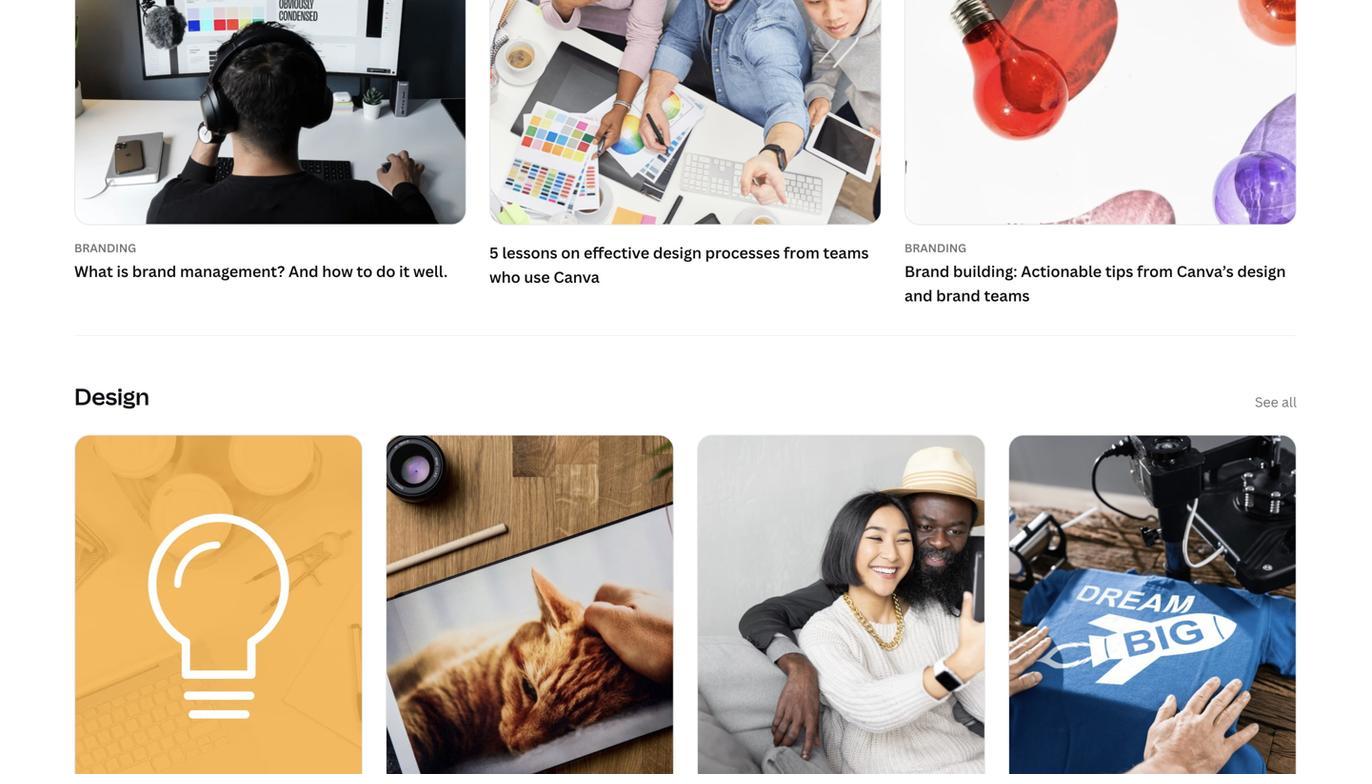 Task type: vqa. For each thing, say whether or not it's contained in the screenshot.
'BUILDING:'
yes



Task type: describe. For each thing, give the bounding box(es) containing it.
from inside 5 lessons on effective design processes from teams who use canva
[[784, 242, 820, 263]]

it
[[399, 261, 410, 281]]

branding what is brand management? and how to do it well.
[[74, 240, 448, 281]]

processes
[[706, 242, 781, 263]]

is
[[117, 261, 129, 281]]

on
[[561, 242, 580, 263]]

how
[[322, 261, 353, 281]]

branding for brand
[[905, 240, 967, 256]]

to
[[357, 261, 373, 281]]

what
[[74, 261, 113, 281]]

brand building image
[[906, 0, 1297, 224]]

from inside branding brand building: actionable tips from canva's design and brand teams
[[1138, 261, 1174, 281]]

do
[[376, 261, 396, 281]]

untitleddesign13 image
[[491, 0, 881, 224]]

and
[[905, 285, 933, 306]]

5
[[490, 242, 499, 263]]

and
[[289, 261, 319, 281]]

design inside 5 lessons on effective design processes from teams who use canva
[[653, 242, 702, 263]]

see all link
[[1256, 392, 1298, 412]]

brand inside branding brand building: actionable tips from canva's design and brand teams
[[937, 285, 981, 306]]

management?
[[180, 261, 285, 281]]

actionable
[[1022, 261, 1102, 281]]



Task type: locate. For each thing, give the bounding box(es) containing it.
canva
[[554, 267, 600, 287]]

what is brand management? and how to do it well. link
[[74, 259, 467, 283]]

design inside branding brand building: actionable tips from canva's design and brand teams
[[1238, 261, 1287, 281]]

1 horizontal spatial teams
[[985, 285, 1030, 306]]

faizur rehman phpzdehn6os unsplash1 image
[[75, 0, 466, 224]]

1 horizontal spatial brand
[[937, 285, 981, 306]]

1 branding from the left
[[74, 240, 136, 256]]

teams
[[824, 242, 869, 263], [985, 285, 1030, 306]]

0 vertical spatial brand
[[132, 261, 176, 281]]

0 horizontal spatial from
[[784, 242, 820, 263]]

brand
[[132, 261, 176, 281], [937, 285, 981, 306]]

branding link for management?
[[74, 240, 467, 256]]

design right canva's
[[1238, 261, 1287, 281]]

design
[[74, 381, 150, 412]]

use
[[524, 267, 550, 287]]

brand down building:
[[937, 285, 981, 306]]

who
[[490, 267, 521, 287]]

tips
[[1106, 261, 1134, 281]]

design right effective on the left top
[[653, 242, 702, 263]]

branding link for tips
[[905, 240, 1298, 256]]

branding inside branding brand building: actionable tips from canva's design and brand teams
[[905, 240, 967, 256]]

1 horizontal spatial design
[[1238, 261, 1287, 281]]

building:
[[954, 261, 1018, 281]]

see
[[1256, 393, 1279, 411]]

1 horizontal spatial from
[[1138, 261, 1174, 281]]

5 lessons on effective design processes from teams who use canva
[[490, 242, 869, 287]]

brand building: actionable tips from canva's design and brand teams link
[[905, 259, 1298, 308]]

branding link up what is brand management? and how to do it well. link
[[74, 240, 467, 256]]

1 horizontal spatial branding link
[[905, 240, 1298, 256]]

2 branding link from the left
[[905, 240, 1298, 256]]

canva's
[[1177, 261, 1234, 281]]

branding link
[[74, 240, 467, 256], [905, 240, 1298, 256]]

lessons
[[502, 242, 558, 263]]

from right processes
[[784, 242, 820, 263]]

teams left 'brand'
[[824, 242, 869, 263]]

branding inside branding what is brand management? and how to do it well.
[[74, 240, 136, 256]]

2 branding from the left
[[905, 240, 967, 256]]

see all
[[1256, 393, 1298, 411]]

0 horizontal spatial brand
[[132, 261, 176, 281]]

0 horizontal spatial branding
[[74, 240, 136, 256]]

well.
[[414, 261, 448, 281]]

branding for what
[[74, 240, 136, 256]]

all
[[1282, 393, 1298, 411]]

brand inside branding what is brand management? and how to do it well.
[[132, 261, 176, 281]]

from right tips
[[1138, 261, 1174, 281]]

effective
[[584, 242, 650, 263]]

0 horizontal spatial design
[[653, 242, 702, 263]]

1 branding link from the left
[[74, 240, 467, 256]]

teams inside 5 lessons on effective design processes from teams who use canva
[[824, 242, 869, 263]]

branding up 'brand'
[[905, 240, 967, 256]]

branding link up tips
[[905, 240, 1298, 256]]

brand
[[905, 261, 950, 281]]

from
[[784, 242, 820, 263], [1138, 261, 1174, 281]]

0 horizontal spatial branding link
[[74, 240, 467, 256]]

branding up what on the top
[[74, 240, 136, 256]]

branding brand building: actionable tips from canva's design and brand teams
[[905, 240, 1287, 306]]

teams down building:
[[985, 285, 1030, 306]]

design
[[653, 242, 702, 263], [1238, 261, 1287, 281]]

branding
[[74, 240, 136, 256], [905, 240, 967, 256]]

brand right is
[[132, 261, 176, 281]]

5 lessons on effective design processes from teams who use canva link
[[490, 0, 882, 293]]

0 vertical spatial teams
[[824, 242, 869, 263]]

0 horizontal spatial teams
[[824, 242, 869, 263]]

1 vertical spatial brand
[[937, 285, 981, 306]]

1 vertical spatial teams
[[985, 285, 1030, 306]]

1 horizontal spatial branding
[[905, 240, 967, 256]]

teams inside branding brand building: actionable tips from canva's design and brand teams
[[985, 285, 1030, 306]]



